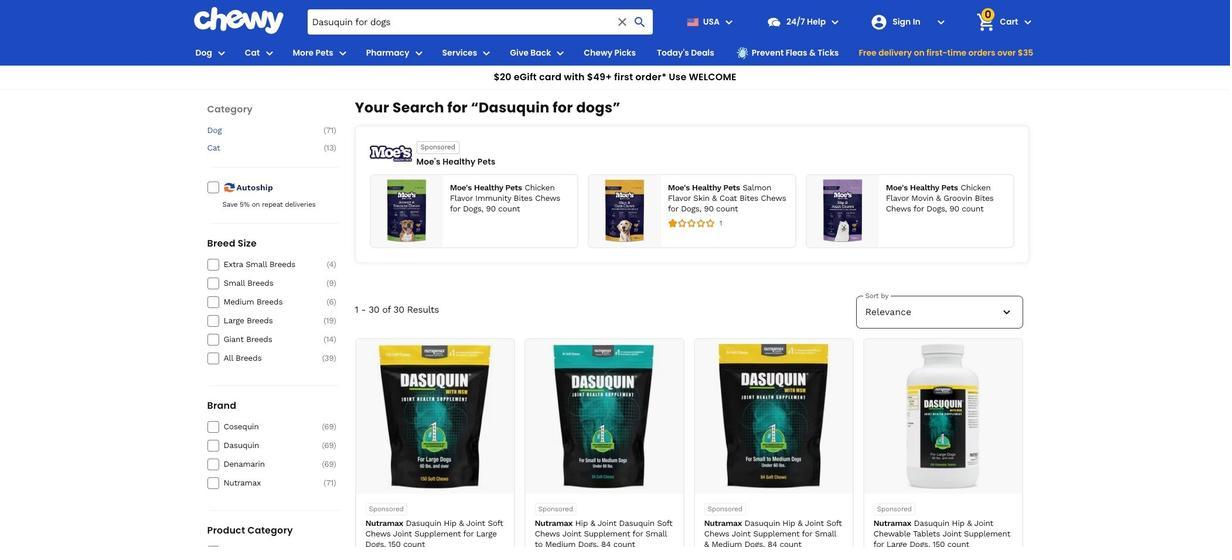 Task type: describe. For each thing, give the bounding box(es) containing it.
help menu image
[[829, 15, 843, 29]]

submit search image
[[633, 15, 647, 29]]

nutramax dasuquin hip & joint soft chews joint supplement for large dogs, 150 count image
[[362, 344, 508, 490]]

Product search field
[[308, 9, 653, 35]]

chewy home image
[[193, 7, 284, 34]]

header image image
[[370, 145, 412, 162]]

2 menu image from the left
[[336, 46, 350, 60]]

nutramax hip & joint dasuquin soft chews joint supplement for small to medium dogs, 84 count image
[[532, 344, 677, 490]]

moe's healthy pets chicken flavor immunity bites chews for dogs, 90 count image
[[376, 180, 438, 243]]

moe's healthy pets chicken flavor movin & groovin bites chews for dogs, 90 count image
[[812, 180, 875, 243]]

4 menu image from the left
[[480, 46, 494, 60]]

delete search image
[[616, 15, 630, 29]]

menu image
[[215, 46, 229, 60]]

cart menu image
[[1021, 15, 1035, 29]]

moe's healthy pets salmon flavor skin & coat bites chews for dogs, 90 count image
[[594, 180, 657, 243]]

account menu image
[[935, 15, 949, 29]]



Task type: vqa. For each thing, say whether or not it's contained in the screenshot.
Pup-Peroni Minis Original Beef Flavor Dog Treats, 22.5-oz bag IMAGE
no



Task type: locate. For each thing, give the bounding box(es) containing it.
nutramax dasuquin hip & joint soft chews joint supplement for small & medium dogs, 84 count image
[[701, 344, 847, 490]]

3 menu image from the left
[[412, 46, 426, 60]]

change region menu image
[[722, 15, 737, 29]]

5 menu image from the left
[[554, 46, 568, 60]]

nutramax dasuquin hip & joint chewable tablets joint supplement for large dogs, 150 count image
[[871, 344, 1016, 490]]

1 menu image from the left
[[262, 46, 277, 60]]

items image
[[976, 12, 997, 32]]

site banner
[[0, 0, 1231, 90]]

Search text field
[[308, 9, 653, 35]]

chewy support image
[[767, 14, 782, 30]]

list
[[370, 174, 1015, 249]]

menu image
[[262, 46, 277, 60], [336, 46, 350, 60], [412, 46, 426, 60], [480, 46, 494, 60], [554, 46, 568, 60]]



